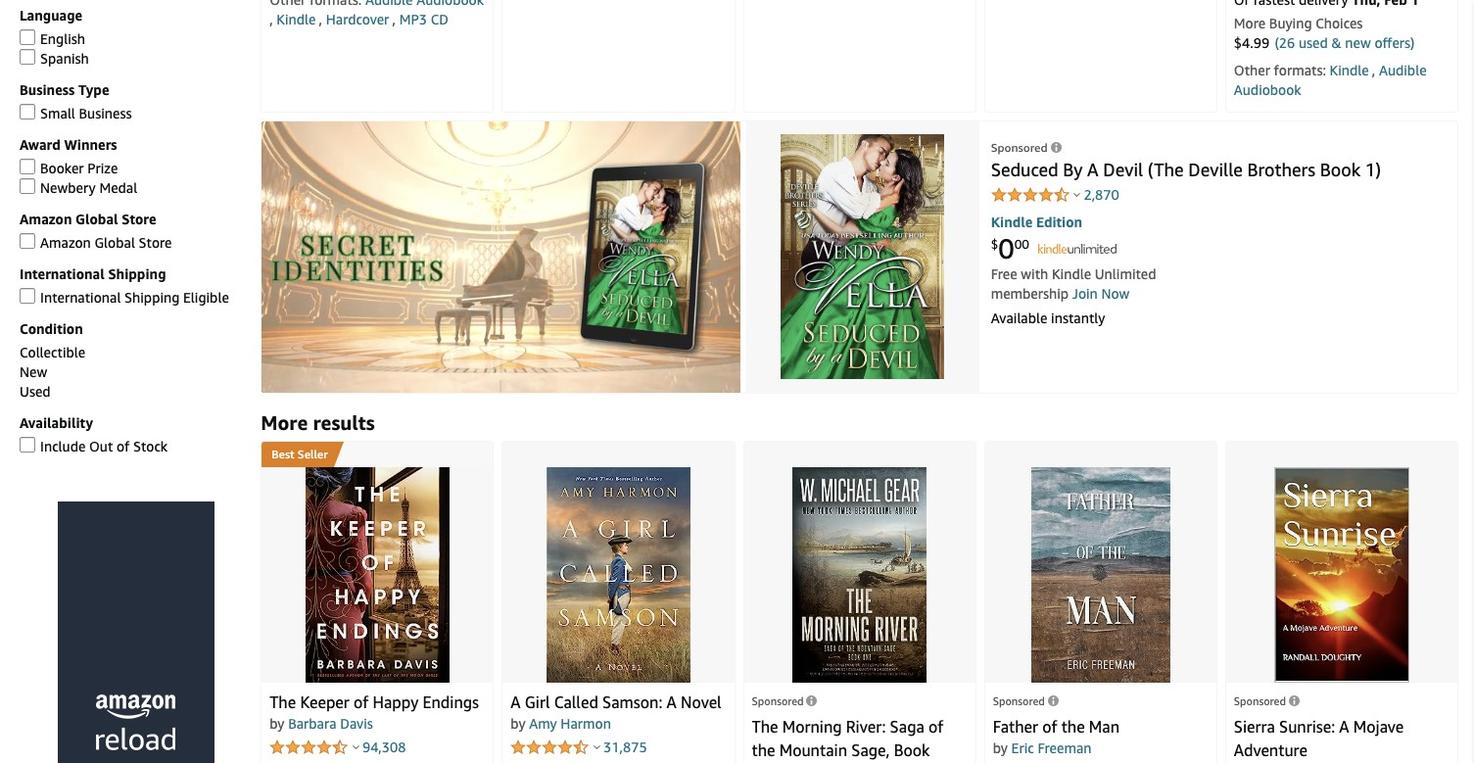 Task type: locate. For each thing, give the bounding box(es) containing it.
the up barbara at the bottom left
[[270, 692, 296, 712]]

1 vertical spatial amazon global store
[[40, 234, 172, 251]]

checkbox image inside amazon global store 'link'
[[20, 233, 35, 249]]

checkbox image down "english" link
[[20, 49, 35, 65]]

31,875
[[604, 738, 647, 755]]

shipping up international shipping eligible
[[108, 265, 166, 282]]

&
[[1332, 34, 1342, 51]]

stock
[[133, 438, 168, 455]]

amazon up international shipping
[[40, 234, 91, 251]]

brothers
[[1248, 158, 1316, 180]]

of
[[117, 438, 130, 455], [354, 692, 369, 712], [929, 717, 944, 736], [1043, 717, 1058, 737]]

the up freeman
[[1062, 717, 1085, 737]]

checkbox image up condition
[[20, 288, 35, 304]]

3 sponsored button from the left
[[1234, 694, 1300, 707]]

business down type
[[79, 105, 132, 121]]

winners
[[64, 136, 117, 153]]

seduced
[[991, 158, 1059, 180]]

father
[[993, 717, 1039, 737]]

condition
[[20, 320, 83, 337]]

sponsored button up father
[[993, 694, 1059, 707]]

checkbox image for english
[[20, 29, 35, 45]]

0 horizontal spatial more
[[261, 411, 308, 434]]

checkbox image left include
[[20, 437, 35, 453]]

checkbox image for newbery medal
[[20, 178, 35, 194]]

1 vertical spatial the
[[752, 717, 778, 736]]

3 checkbox image from the top
[[20, 178, 35, 194]]

(the
[[1148, 158, 1184, 180]]

2 sponsored button from the left
[[993, 694, 1059, 707]]

0 horizontal spatial the
[[752, 740, 775, 760]]

checkbox image for booker prize
[[20, 159, 35, 174]]

checkbox image for small business
[[20, 104, 35, 120]]

2,870
[[1084, 186, 1119, 202]]

sponsored button up morning
[[752, 694, 818, 707]]

1 horizontal spatial more
[[1234, 14, 1266, 31]]

book
[[1320, 158, 1361, 180]]

0 vertical spatial amazon global store
[[20, 211, 156, 227]]

sponsored up sierra
[[1234, 694, 1286, 707]]

store up international shipping eligible
[[139, 234, 172, 251]]

0 vertical spatial the
[[270, 692, 296, 712]]

checkbox image down language
[[20, 29, 35, 45]]

newbery medal
[[40, 179, 137, 196]]

1 vertical spatial global
[[94, 234, 135, 251]]

more inside more buying choices $4.99 (26 used & new offers)
[[1234, 14, 1266, 31]]

father of the man link
[[993, 717, 1120, 737]]

best seller link
[[262, 441, 493, 467]]

amy
[[529, 715, 557, 732]]

2 checkbox image from the top
[[20, 104, 35, 120]]

of right saga
[[929, 717, 944, 736]]

2,870 link
[[1084, 186, 1119, 202]]

1 vertical spatial more
[[261, 411, 308, 434]]

2 checkbox image from the top
[[20, 159, 35, 174]]

harmon
[[561, 715, 611, 732]]

the inside the keeper of happy endings by barbara davis
[[270, 692, 296, 712]]

2 horizontal spatial by
[[993, 739, 1008, 756]]

prize
[[87, 160, 118, 176]]

business up small
[[20, 81, 75, 98]]

1 vertical spatial store
[[139, 234, 172, 251]]

1 horizontal spatial the
[[1062, 717, 1085, 737]]

used
[[20, 383, 51, 400]]

checkbox image left newbery at the top of the page
[[20, 178, 35, 194]]

1 horizontal spatial business
[[79, 105, 132, 121]]

checkbox image for spanish
[[20, 49, 35, 65]]

a right by
[[1087, 158, 1099, 180]]

checkbox image
[[20, 29, 35, 45], [20, 159, 35, 174], [20, 233, 35, 249], [20, 288, 35, 304]]

, kindle , hardcover , mp3 cd
[[270, 10, 449, 27]]

best
[[272, 446, 295, 461]]

sponsored
[[991, 140, 1048, 154], [752, 694, 804, 707], [993, 694, 1045, 707], [1234, 694, 1286, 707]]

more for more buying choices $4.99 (26 used & new offers)
[[1234, 14, 1266, 31]]

popover image for 2,870
[[1074, 192, 1081, 197]]

amazon inside 'link'
[[40, 234, 91, 251]]

3 checkbox image from the top
[[20, 233, 35, 249]]

4 checkbox image from the top
[[20, 288, 35, 304]]

shipping left eligible
[[124, 289, 180, 306]]

4 checkbox image from the top
[[20, 437, 35, 453]]

sponsored button for the morning river: saga of the mountain sage, boo
[[752, 694, 818, 707]]

a girl called samson: a novel by amy harmon
[[511, 692, 722, 732]]

2 horizontal spatial sponsored button
[[1234, 694, 1300, 707]]

the left morning
[[752, 717, 778, 736]]

mp3 cd link
[[399, 10, 449, 27]]

amazon down newbery at the top of the page
[[20, 211, 72, 227]]

the inside the morning river: saga of the mountain sage, boo
[[752, 717, 778, 736]]

international down international shipping
[[40, 289, 121, 306]]

checkbox image down award
[[20, 159, 35, 174]]

more up "best"
[[261, 411, 308, 434]]

0 vertical spatial popover image
[[1074, 192, 1081, 197]]

mp3
[[399, 10, 427, 27]]

father of the man by eric  freeman
[[993, 717, 1120, 756]]

global up international shipping
[[94, 234, 135, 251]]

popover image
[[594, 744, 600, 749]]

1 vertical spatial kindle link
[[1330, 61, 1369, 78]]

or fastest delivery thu, feb 1 element
[[1234, 0, 1419, 8]]

1 horizontal spatial popover image
[[1074, 192, 1081, 197]]

of right out
[[117, 438, 130, 455]]

0 horizontal spatial by
[[270, 715, 285, 732]]

amazon global store
[[20, 211, 156, 227], [40, 234, 172, 251]]

used
[[1299, 34, 1328, 51]]

sponsored button for sierra sunrise: a mojave adventure
[[1234, 694, 1300, 707]]

kindle edition link
[[991, 213, 1083, 230]]

by inside a girl called samson: a novel by amy harmon
[[511, 715, 526, 732]]

choices
[[1316, 14, 1363, 31]]

sponsored button
[[752, 694, 818, 707], [993, 694, 1059, 707], [1234, 694, 1300, 707]]

the left mountain
[[752, 740, 775, 760]]

0 vertical spatial kindle link
[[277, 10, 316, 27]]

the for by
[[270, 692, 296, 712]]

1 vertical spatial business
[[79, 105, 132, 121]]

0 horizontal spatial kindle link
[[277, 10, 316, 27]]

by left eric
[[993, 739, 1008, 756]]

1 vertical spatial international
[[40, 289, 121, 306]]

more for more results
[[261, 411, 308, 434]]

amazon
[[20, 211, 72, 227], [40, 234, 91, 251]]

business
[[20, 81, 75, 98], [79, 105, 132, 121]]

sponsored for the morning river: saga of the mountain sage, boo
[[752, 694, 804, 707]]

0 vertical spatial business
[[20, 81, 75, 98]]

of up the davis
[[354, 692, 369, 712]]

popover image
[[1074, 192, 1081, 197], [352, 744, 359, 749]]

cd
[[431, 10, 449, 27]]

0 horizontal spatial the
[[270, 692, 296, 712]]

1 checkbox image from the top
[[20, 49, 35, 65]]

checkbox image up international shipping
[[20, 233, 35, 249]]

kindle link left hardcover
[[277, 10, 316, 27]]

0 vertical spatial shipping
[[108, 265, 166, 282]]

other
[[1234, 61, 1271, 78]]

amazon global store up amazon global store 'link'
[[20, 211, 156, 227]]

checkbox image inside international shipping eligible link
[[20, 288, 35, 304]]

checkbox image left small
[[20, 104, 35, 120]]

medal
[[99, 179, 137, 196]]

amazon global store inside amazon global store 'link'
[[40, 234, 172, 251]]

0 vertical spatial more
[[1234, 14, 1266, 31]]

checkbox image inside include out of stock link
[[20, 437, 35, 453]]

1 horizontal spatial by
[[511, 715, 526, 732]]

popover image down the davis
[[352, 744, 359, 749]]

by left amy
[[511, 715, 526, 732]]

1 checkbox image from the top
[[20, 29, 35, 45]]

sponsored ad - father of the man image
[[1031, 467, 1171, 683]]

eric
[[1012, 739, 1034, 756]]

1 vertical spatial popover image
[[352, 744, 359, 749]]

0 vertical spatial international
[[20, 265, 105, 282]]

sponsored up morning
[[752, 694, 804, 707]]

by inside the keeper of happy endings by barbara davis
[[270, 715, 285, 732]]

kindle
[[277, 10, 316, 27], [1330, 61, 1369, 78], [991, 213, 1033, 230], [1052, 265, 1091, 282]]

international for international shipping eligible
[[40, 289, 121, 306]]

of up "eric  freeman" link
[[1043, 717, 1058, 737]]

deville
[[1189, 158, 1243, 180]]

sponsored up father
[[993, 694, 1045, 707]]

0 vertical spatial the
[[1062, 717, 1085, 737]]

kindle unlimited image
[[1038, 244, 1117, 254]]

free
[[991, 265, 1018, 282]]

checkbox image inside small business link
[[20, 104, 35, 120]]

1 vertical spatial amazon
[[40, 234, 91, 251]]

kindle link
[[277, 10, 316, 27], [1330, 61, 1369, 78]]

store
[[122, 211, 156, 227], [139, 234, 172, 251]]

results
[[313, 411, 375, 434]]

by inside father of the man by eric  freeman
[[993, 739, 1008, 756]]

1 horizontal spatial kindle link
[[1330, 61, 1369, 78]]

amazon global store up international shipping
[[40, 234, 172, 251]]

1 vertical spatial shipping
[[124, 289, 180, 306]]

more up $4.99 on the right top of page
[[1234, 14, 1266, 31]]

checkbox image inside booker prize link
[[20, 159, 35, 174]]

store down medal
[[122, 211, 156, 227]]

31,875 link
[[604, 738, 647, 755]]

checkbox image for international shipping eligible
[[20, 288, 35, 304]]

international
[[20, 265, 105, 282], [40, 289, 121, 306]]

$4.99
[[1234, 34, 1270, 51]]

1 horizontal spatial the
[[752, 717, 778, 736]]

audible
[[1379, 61, 1427, 78]]

award
[[20, 136, 61, 153]]

sponsored button up sierra
[[1234, 694, 1300, 707]]

a
[[1087, 158, 1099, 180], [511, 692, 521, 712], [667, 692, 677, 712], [1340, 717, 1350, 737]]

seller
[[298, 446, 328, 461]]

the keeper of happy endings image
[[306, 467, 449, 683]]

1 sponsored button from the left
[[752, 694, 818, 707]]

checkbox image inside spanish link
[[20, 49, 35, 65]]

collectible
[[20, 344, 85, 361]]

checkbox image
[[20, 49, 35, 65], [20, 104, 35, 120], [20, 178, 35, 194], [20, 437, 35, 453]]

0 horizontal spatial business
[[20, 81, 75, 98]]

global
[[76, 211, 118, 227], [94, 234, 135, 251]]

by left barbara at the bottom left
[[270, 715, 285, 732]]

english link
[[20, 29, 85, 47]]

0 horizontal spatial popover image
[[352, 744, 359, 749]]

global up amazon global store 'link'
[[76, 211, 118, 227]]

eligible
[[183, 289, 229, 306]]

94,308 link
[[362, 738, 406, 755]]

a left the mojave
[[1340, 717, 1350, 737]]

checkbox image inside "english" link
[[20, 29, 35, 45]]

kindle left hardcover
[[277, 10, 316, 27]]

kindle link down the (26 used & new offers) link
[[1330, 61, 1369, 78]]

seduced by a devil (the deville brothers book 1) image
[[773, 134, 952, 379]]

instantly
[[1051, 310, 1105, 326]]

checkbox image inside newbery medal link
[[20, 178, 35, 194]]

0 horizontal spatial sponsored button
[[752, 694, 818, 707]]

1 horizontal spatial sponsored button
[[993, 694, 1059, 707]]

include
[[40, 438, 86, 455]]

shipping
[[108, 265, 166, 282], [124, 289, 180, 306]]

available
[[991, 310, 1048, 326]]

unlimited
[[1095, 265, 1156, 282]]

international down amazon global store 'link'
[[20, 265, 105, 282]]

popover image left 2,870 link
[[1074, 192, 1081, 197]]

girl
[[525, 692, 550, 712]]

kindle up the join
[[1052, 265, 1091, 282]]

1 vertical spatial the
[[752, 740, 775, 760]]

barbara
[[288, 715, 337, 732]]



Task type: vqa. For each thing, say whether or not it's contained in the screenshot.
The Keeper of Happy Endings Link
yes



Task type: describe. For each thing, give the bounding box(es) containing it.
river:
[[846, 717, 886, 736]]

a left novel
[[667, 692, 677, 712]]

kindle up 00
[[991, 213, 1033, 230]]

booker
[[40, 160, 84, 176]]

freeman
[[1038, 739, 1092, 756]]

barbara davis link
[[288, 715, 373, 732]]

popover image for 94,308
[[352, 744, 359, 749]]

buying
[[1270, 14, 1312, 31]]

the for the
[[752, 717, 778, 736]]

more results
[[261, 411, 375, 434]]

0 vertical spatial amazon
[[20, 211, 72, 227]]

0 vertical spatial store
[[122, 211, 156, 227]]

of inside the keeper of happy endings by barbara davis
[[354, 692, 369, 712]]

seduced by a devil (the deville brothers book 1) link
[[991, 158, 1381, 180]]

sponsored ad - sierra sunrise: a mojave adventure image
[[1274, 467, 1410, 683]]

hardcover link
[[326, 10, 389, 27]]

called
[[554, 692, 598, 712]]

audible audiobook link
[[1234, 61, 1427, 98]]

business type
[[20, 81, 109, 98]]

the keeper of happy endings link
[[270, 692, 479, 712]]

offers)
[[1375, 34, 1415, 51]]

morning
[[783, 717, 842, 736]]

sponsored ad - the morning river: saga of the mountain sage, book one: a classic historical western series image
[[792, 467, 927, 683]]

international shipping
[[20, 265, 166, 282]]

out
[[89, 438, 113, 455]]

sage,
[[852, 740, 890, 760]]

(26
[[1275, 34, 1295, 51]]

sierra sunrise: a mojave adventure link
[[1234, 717, 1404, 760]]

hardcover
[[326, 10, 389, 27]]

novel
[[681, 692, 722, 712]]

the inside the morning river: saga of the mountain sage, boo
[[752, 740, 775, 760]]

$
[[991, 236, 999, 252]]

include out of stock link
[[20, 437, 168, 455]]

kindle inside free with kindle unlimited membership
[[1052, 265, 1091, 282]]

small business
[[40, 105, 132, 121]]

(26 used & new offers) link
[[1275, 34, 1415, 51]]

booker prize
[[40, 160, 118, 176]]

award winners
[[20, 136, 117, 153]]

join now
[[1073, 285, 1130, 301]]

seduced by a devil (the deville brothers book 1)
[[991, 158, 1381, 180]]

saga
[[890, 717, 925, 736]]

global inside 'link'
[[94, 234, 135, 251]]

language
[[20, 7, 82, 24]]

0
[[999, 232, 1015, 264]]

sierra sunrise: a mojave adventure
[[1234, 717, 1404, 760]]

sierra
[[1234, 717, 1275, 737]]

keeper
[[300, 692, 350, 712]]

amazon global store link
[[20, 233, 172, 251]]

kindle down the (26 used & new offers) link
[[1330, 61, 1369, 78]]

collectible link
[[20, 344, 85, 361]]

available instantly
[[991, 310, 1105, 326]]

eric  freeman link
[[1012, 739, 1092, 756]]

edition
[[1036, 213, 1083, 230]]

a inside sierra sunrise: a mojave adventure
[[1340, 717, 1350, 737]]

of inside the morning river: saga of the mountain sage, boo
[[929, 717, 944, 736]]

0 vertical spatial global
[[76, 211, 118, 227]]

join now link
[[1073, 285, 1130, 301]]

happy
[[373, 692, 419, 712]]

sponsored up seduced
[[991, 140, 1048, 154]]

00
[[1015, 236, 1030, 252]]

davis
[[340, 715, 373, 732]]

the inside father of the man by eric  freeman
[[1062, 717, 1085, 737]]

devil
[[1103, 158, 1143, 180]]

best seller
[[272, 446, 328, 461]]

condition collectible new used
[[20, 320, 85, 400]]

sponsored for father of the man
[[993, 694, 1045, 707]]

small business link
[[20, 104, 132, 121]]

sponsored button for father of the man
[[993, 694, 1059, 707]]

type
[[78, 81, 109, 98]]

the morning river: saga of the mountain sage, boo
[[752, 717, 944, 763]]

booker prize link
[[20, 159, 118, 176]]

international shipping eligible link
[[20, 288, 229, 306]]

sponsored for sierra sunrise: a mojave adventure
[[1234, 694, 1286, 707]]

membership
[[991, 285, 1069, 301]]

mountain
[[780, 740, 847, 760]]

new link
[[20, 363, 47, 380]]

used link
[[20, 383, 51, 400]]

other formats: kindle ,
[[1234, 61, 1379, 78]]

international for international shipping
[[20, 265, 105, 282]]

endings
[[423, 692, 479, 712]]

small
[[40, 105, 75, 121]]

formats:
[[1274, 61, 1326, 78]]

kindle edition
[[991, 213, 1083, 230]]

join
[[1073, 285, 1098, 301]]

audiobook
[[1234, 81, 1302, 98]]

checkbox image for include out of stock
[[20, 437, 35, 453]]

audible audiobook
[[1234, 61, 1427, 98]]

shipping for international shipping
[[108, 265, 166, 282]]

spanish link
[[20, 49, 89, 67]]

a left girl
[[511, 692, 521, 712]]

store inside 'link'
[[139, 234, 172, 251]]

sunrise:
[[1280, 717, 1335, 737]]

94,308
[[362, 738, 406, 755]]

new
[[20, 363, 47, 380]]

man
[[1089, 717, 1120, 737]]

of inside father of the man by eric  freeman
[[1043, 717, 1058, 737]]

samson:
[[603, 692, 663, 712]]

shipping for international shipping eligible
[[124, 289, 180, 306]]

a girl called samson: a novel image
[[547, 467, 690, 683]]

best seller group
[[262, 441, 334, 467]]

amy harmon link
[[529, 715, 611, 732]]

checkbox image for amazon global store
[[20, 233, 35, 249]]

now
[[1102, 285, 1130, 301]]

the morning river: saga of the mountain sage, boo link
[[752, 717, 944, 763]]

by
[[1063, 158, 1083, 180]]

new
[[1345, 34, 1371, 51]]



